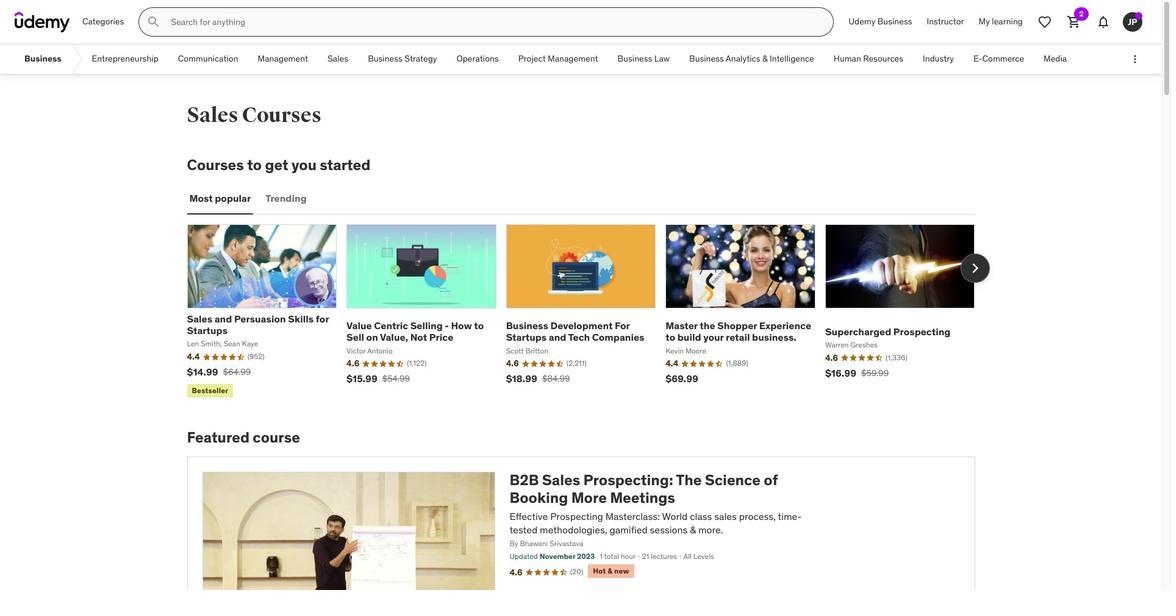Task type: locate. For each thing, give the bounding box(es) containing it.
business for business development for startups and tech companies
[[506, 320, 548, 332]]

booking
[[510, 488, 568, 507]]

value centric selling - how to sell on value, not price link
[[346, 320, 484, 344]]

more subcategory menu links image
[[1129, 53, 1141, 65]]

industry link
[[913, 45, 964, 74]]

2 horizontal spatial to
[[666, 331, 675, 344]]

management right project
[[548, 53, 598, 64]]

new
[[614, 567, 629, 576]]

udemy business link
[[841, 7, 920, 37]]

startups inside sales and persuasion skills for startups
[[187, 325, 228, 337]]

0 vertical spatial courses
[[242, 102, 321, 128]]

2 horizontal spatial &
[[762, 53, 768, 64]]

management left sales link
[[258, 53, 308, 64]]

business analytics & intelligence link
[[679, 45, 824, 74]]

instructor
[[927, 16, 964, 27]]

next image
[[965, 259, 985, 278]]

most popular
[[189, 192, 251, 204]]

21
[[642, 552, 649, 561]]

1 horizontal spatial &
[[690, 524, 696, 536]]

0 vertical spatial &
[[762, 53, 768, 64]]

business for business strategy
[[368, 53, 402, 64]]

human
[[834, 53, 861, 64]]

price
[[429, 331, 453, 344]]

business left law
[[618, 53, 652, 64]]

build
[[677, 331, 701, 344]]

1 vertical spatial and
[[549, 331, 566, 344]]

instructor link
[[920, 7, 971, 37]]

0 vertical spatial prospecting
[[893, 326, 951, 338]]

management link
[[248, 45, 318, 74]]

retail
[[726, 331, 750, 344]]

more.
[[698, 524, 723, 536]]

wishlist image
[[1037, 15, 1052, 29]]

2023
[[577, 552, 595, 561]]

and inside business development for startups and tech companies
[[549, 331, 566, 344]]

media link
[[1034, 45, 1077, 74]]

sales inside sales and persuasion skills for startups
[[187, 313, 212, 325]]

2 vertical spatial &
[[608, 567, 612, 576]]

courses up most popular
[[187, 156, 244, 174]]

master the shopper experience to build your retail business. link
[[666, 320, 811, 344]]

centric
[[374, 320, 408, 332]]

1 horizontal spatial startups
[[506, 331, 547, 344]]

sell
[[346, 331, 364, 344]]

operations
[[457, 53, 499, 64]]

supercharged prospecting link
[[825, 326, 951, 338]]

sales down "communication" link
[[187, 102, 238, 128]]

1 horizontal spatial and
[[549, 331, 566, 344]]

0 horizontal spatial to
[[247, 156, 262, 174]]

jp link
[[1118, 7, 1147, 37]]

master the shopper experience to build your retail business.
[[666, 320, 811, 344]]

analytics
[[726, 53, 760, 64]]

entrepreneurship link
[[82, 45, 168, 74]]

november
[[540, 552, 575, 561]]

1 vertical spatial &
[[690, 524, 696, 536]]

business strategy link
[[358, 45, 447, 74]]

all levels
[[683, 552, 714, 561]]

startups left "tech"
[[506, 331, 547, 344]]

courses up 'courses to get you started'
[[242, 102, 321, 128]]

project management link
[[508, 45, 608, 74]]

companies
[[592, 331, 644, 344]]

startups inside business development for startups and tech companies
[[506, 331, 547, 344]]

1 horizontal spatial to
[[474, 320, 484, 332]]

business development for startups and tech companies
[[506, 320, 644, 344]]

development
[[550, 320, 613, 332]]

0 horizontal spatial &
[[608, 567, 612, 576]]

sales right the management link
[[328, 53, 348, 64]]

sales right b2b
[[542, 471, 580, 490]]

& inside 'link'
[[762, 53, 768, 64]]

0 vertical spatial and
[[215, 313, 232, 325]]

of
[[764, 471, 778, 490]]

prospecting
[[893, 326, 951, 338], [550, 510, 603, 523]]

business left strategy
[[368, 53, 402, 64]]

you have alerts image
[[1135, 12, 1142, 20]]

1 management from the left
[[258, 53, 308, 64]]

categories
[[82, 16, 124, 27]]

to left get
[[247, 156, 262, 174]]

business left "tech"
[[506, 320, 548, 332]]

b2b
[[510, 471, 539, 490]]

0 horizontal spatial and
[[215, 313, 232, 325]]

0 horizontal spatial management
[[258, 53, 308, 64]]

courses
[[242, 102, 321, 128], [187, 156, 244, 174]]

4.6
[[510, 567, 523, 578]]

e-
[[973, 53, 982, 64]]

1 vertical spatial prospecting
[[550, 510, 603, 523]]

sales
[[328, 53, 348, 64], [187, 102, 238, 128], [187, 313, 212, 325], [542, 471, 580, 490]]

communication
[[178, 53, 238, 64]]

1 horizontal spatial management
[[548, 53, 598, 64]]

categories button
[[75, 7, 131, 37]]

0 horizontal spatial prospecting
[[550, 510, 603, 523]]

notifications image
[[1096, 15, 1111, 29]]

& down class
[[690, 524, 696, 536]]

hour
[[621, 552, 636, 561]]

to
[[247, 156, 262, 174], [474, 320, 484, 332], [666, 331, 675, 344]]

startups left persuasion
[[187, 325, 228, 337]]

1
[[600, 552, 603, 561]]

(20)
[[570, 567, 583, 576]]

to left the "build"
[[666, 331, 675, 344]]

business
[[878, 16, 912, 27], [24, 53, 61, 64], [368, 53, 402, 64], [618, 53, 652, 64], [689, 53, 724, 64], [506, 320, 548, 332]]

business inside business development for startups and tech companies
[[506, 320, 548, 332]]

prospecting inside 'b2b sales prospecting: the science of booking more meetings effective prospecting masterclass: world class sales process, time- tested methodologies, gamified sessions & more. by bhawani srivastava'
[[550, 510, 603, 523]]

to right how
[[474, 320, 484, 332]]

business.
[[752, 331, 796, 344]]

you
[[292, 156, 317, 174]]

2 management from the left
[[548, 53, 598, 64]]

management inside project management link
[[548, 53, 598, 64]]

human resources
[[834, 53, 903, 64]]

value,
[[380, 331, 408, 344]]

class
[[690, 510, 712, 523]]

business left analytics
[[689, 53, 724, 64]]

sales and persuasion skills for startups
[[187, 313, 329, 337]]

business law link
[[608, 45, 679, 74]]

for
[[615, 320, 630, 332]]

startups
[[187, 325, 228, 337], [506, 331, 547, 344]]

supercharged prospecting
[[825, 326, 951, 338]]

& right hot
[[608, 567, 612, 576]]

and left persuasion
[[215, 313, 232, 325]]

industry
[[923, 53, 954, 64]]

sales left persuasion
[[187, 313, 212, 325]]

shopping cart with 2 items image
[[1067, 15, 1081, 29]]

the
[[700, 320, 715, 332]]

and left "tech"
[[549, 331, 566, 344]]

courses to get you started
[[187, 156, 371, 174]]

and
[[215, 313, 232, 325], [549, 331, 566, 344]]

0 horizontal spatial startups
[[187, 325, 228, 337]]

business strategy
[[368, 53, 437, 64]]

1 horizontal spatial prospecting
[[893, 326, 951, 338]]

commerce
[[982, 53, 1024, 64]]

persuasion
[[234, 313, 286, 325]]

most popular button
[[187, 184, 253, 213]]

process,
[[739, 510, 776, 523]]

& right analytics
[[762, 53, 768, 64]]

business for business law
[[618, 53, 652, 64]]



Task type: vqa. For each thing, say whether or not it's contained in the screenshot.
RESOURCES
yes



Task type: describe. For each thing, give the bounding box(es) containing it.
sales
[[714, 510, 737, 523]]

e-commerce
[[973, 53, 1024, 64]]

world
[[662, 510, 688, 523]]

more
[[571, 488, 607, 507]]

2
[[1079, 9, 1084, 18]]

operations link
[[447, 45, 508, 74]]

strategy
[[405, 53, 437, 64]]

law
[[654, 53, 670, 64]]

udemy business
[[849, 16, 912, 27]]

communication link
[[168, 45, 248, 74]]

arrow pointing to subcategory menu links image
[[71, 45, 82, 74]]

business for business analytics & intelligence
[[689, 53, 724, 64]]

srivastava
[[550, 539, 583, 549]]

sales and persuasion skills for startups link
[[187, 313, 329, 337]]

by
[[510, 539, 518, 549]]

business right the 'udemy'
[[878, 16, 912, 27]]

your
[[703, 331, 724, 344]]

learning
[[992, 16, 1023, 27]]

course
[[253, 428, 300, 447]]

21 lectures
[[642, 552, 677, 561]]

get
[[265, 156, 288, 174]]

effective
[[510, 510, 548, 523]]

hot & new
[[593, 567, 629, 576]]

e-commerce link
[[964, 45, 1034, 74]]

value
[[346, 320, 372, 332]]

resources
[[863, 53, 903, 64]]

media
[[1044, 53, 1067, 64]]

all
[[683, 552, 692, 561]]

sales for sales courses
[[187, 102, 238, 128]]

supercharged
[[825, 326, 891, 338]]

meetings
[[610, 488, 675, 507]]

science
[[705, 471, 761, 490]]

total
[[604, 552, 619, 561]]

business development for startups and tech companies link
[[506, 320, 644, 344]]

featured course
[[187, 428, 300, 447]]

business left arrow pointing to subcategory menu links "icon"
[[24, 53, 61, 64]]

on
[[366, 331, 378, 344]]

lectures
[[651, 552, 677, 561]]

not
[[410, 331, 427, 344]]

tech
[[568, 331, 590, 344]]

for
[[316, 313, 329, 325]]

experience
[[759, 320, 811, 332]]

Search for anything text field
[[169, 12, 819, 32]]

sales courses
[[187, 102, 321, 128]]

tested
[[510, 524, 537, 536]]

time-
[[778, 510, 802, 523]]

methodologies,
[[540, 524, 607, 536]]

sessions
[[650, 524, 688, 536]]

carousel element
[[187, 224, 990, 400]]

shopper
[[717, 320, 757, 332]]

to inside master the shopper experience to build your retail business.
[[666, 331, 675, 344]]

to inside value centric selling - how to sell on value, not price
[[474, 320, 484, 332]]

1 vertical spatial courses
[[187, 156, 244, 174]]

business link
[[15, 45, 71, 74]]

the
[[676, 471, 702, 490]]

jp
[[1128, 16, 1137, 27]]

trending
[[265, 192, 307, 204]]

hot
[[593, 567, 606, 576]]

updated
[[510, 552, 538, 561]]

submit search image
[[147, 15, 161, 29]]

project
[[518, 53, 546, 64]]

& inside 'b2b sales prospecting: the science of booking more meetings effective prospecting masterclass: world class sales process, time- tested methodologies, gamified sessions & more. by bhawani srivastava'
[[690, 524, 696, 536]]

skills
[[288, 313, 314, 325]]

how
[[451, 320, 472, 332]]

b2b sales prospecting: the science of booking more meetings effective prospecting masterclass: world class sales process, time- tested methodologies, gamified sessions & more. by bhawani srivastava
[[510, 471, 802, 549]]

featured
[[187, 428, 249, 447]]

my learning
[[979, 16, 1023, 27]]

sales for sales
[[328, 53, 348, 64]]

selling
[[410, 320, 443, 332]]

my learning link
[[971, 7, 1030, 37]]

entrepreneurship
[[92, 53, 158, 64]]

value centric selling - how to sell on value, not price
[[346, 320, 484, 344]]

levels
[[693, 552, 714, 561]]

management inside the management link
[[258, 53, 308, 64]]

and inside sales and persuasion skills for startups
[[215, 313, 232, 325]]

gamified
[[610, 524, 648, 536]]

2 link
[[1059, 7, 1089, 37]]

-
[[445, 320, 449, 332]]

sales for sales and persuasion skills for startups
[[187, 313, 212, 325]]

udemy image
[[15, 12, 70, 32]]

sales inside 'b2b sales prospecting: the science of booking more meetings effective prospecting masterclass: world class sales process, time- tested methodologies, gamified sessions & more. by bhawani srivastava'
[[542, 471, 580, 490]]

udemy
[[849, 16, 875, 27]]

trending button
[[263, 184, 309, 213]]

business law
[[618, 53, 670, 64]]

sales link
[[318, 45, 358, 74]]

prospecting inside carousel element
[[893, 326, 951, 338]]



